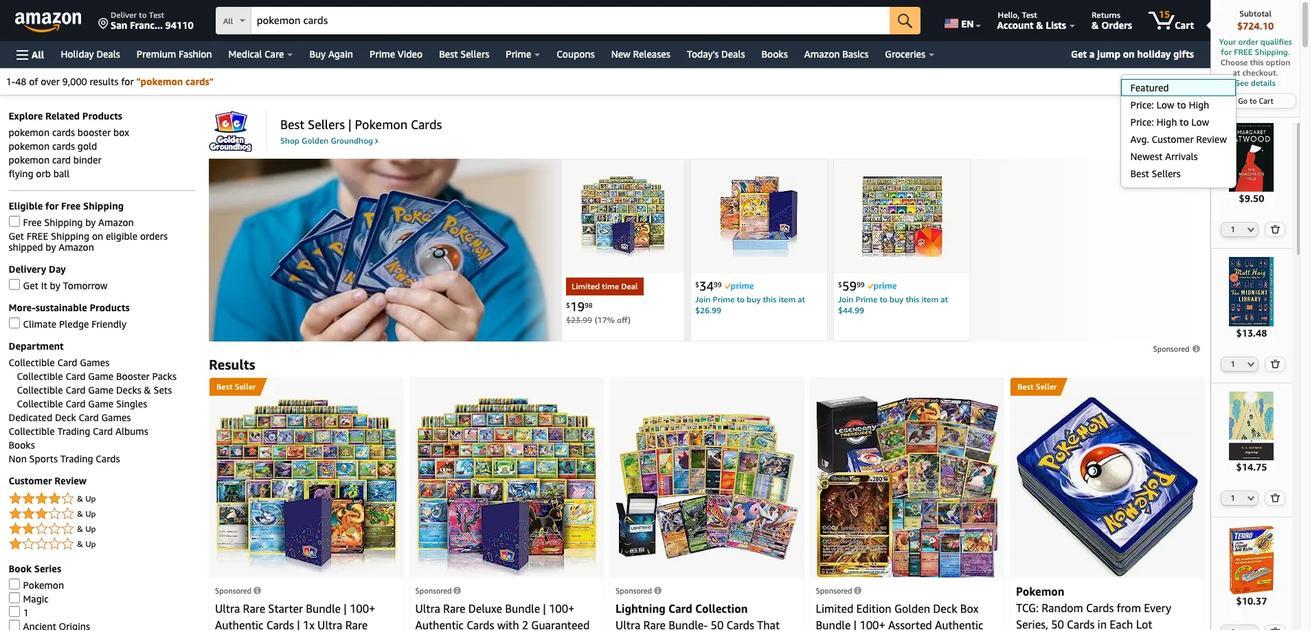 Task type: describe. For each thing, give the bounding box(es) containing it.
for inside the your order qualifies for free shipping. choose this option at checkout. see details
[[1221, 47, 1232, 57]]

get a jump on holiday gifts
[[1071, 48, 1194, 60]]

video
[[398, 48, 423, 60]]

sellers inside featured price: low to high price: high to low avg. customer review newest arrivals best sellers
[[1152, 168, 1181, 180]]

100+ for ultra rare starter bundle | 100+ authentic cards | 1x ultra rar
[[350, 602, 376, 616]]

option
[[1266, 57, 1291, 67]]

join for 34
[[695, 294, 711, 305]]

go to cart
[[1239, 96, 1274, 105]]

3 stars & up element
[[9, 506, 195, 523]]

3 pokemon from the top
[[9, 154, 50, 166]]

1 horizontal spatial dropdown image
[[1248, 495, 1255, 501]]

& up for 3 stars & up element
[[77, 509, 96, 519]]

non
[[9, 453, 27, 465]]

& down 2 stars & up "element"
[[77, 539, 83, 549]]

0 vertical spatial cart
[[1175, 19, 1194, 31]]

1 horizontal spatial low
[[1192, 116, 1210, 128]]

featured link
[[1121, 79, 1236, 97]]

card left "albums"
[[93, 426, 113, 437]]

1 cards from the top
[[52, 127, 75, 138]]

2 & up link from the top
[[9, 506, 195, 523]]

ultra for ultra rare starter bundle | 100+ authentic cards | 1x ultra rar
[[215, 602, 240, 616]]

1 horizontal spatial cart
[[1259, 96, 1274, 105]]

best seller for ultra rare starter bundle | 100+ authentic cards | 1x ultra rar
[[216, 381, 256, 392]]

sponsored for ultra rare deluxe bundle | 100+ authentic cards with 2 guarantee
[[415, 586, 452, 595]]

9,000
[[62, 76, 87, 87]]

Search Amazon text field
[[251, 8, 890, 34]]

non sports trading cards link
[[9, 453, 120, 465]]

prime inside the join prime to buy this item at $26.99
[[713, 294, 735, 305]]

0 vertical spatial high
[[1189, 99, 1210, 111]]

pokemon tcg: random cards from every series, 50 cards in each lot image
[[1016, 396, 1199, 578]]

item for 59
[[922, 294, 939, 305]]

0 vertical spatial books link
[[754, 45, 796, 64]]

explore
[[9, 110, 43, 122]]

all inside all button
[[32, 48, 44, 60]]

3 game from the top
[[88, 398, 114, 410]]

0 horizontal spatial amazon
[[59, 242, 94, 253]]

1 vertical spatial by
[[46, 242, 56, 253]]

premium
[[137, 48, 176, 60]]

1 for $14.75
[[1231, 493, 1236, 502]]

15
[[1159, 8, 1170, 20]]

best sellers | pokemon cards link
[[280, 117, 442, 133]]

2 vertical spatial for
[[45, 200, 59, 212]]

book series element
[[9, 579, 195, 630]]

1 horizontal spatial free
[[61, 200, 81, 212]]

avg. customer review link
[[1121, 131, 1236, 148]]

medical
[[229, 48, 262, 60]]

best seller link for ultra rare starter bundle | 100+ authentic cards | 1x ultra rar
[[210, 378, 403, 396]]

book series
[[9, 563, 61, 575]]

best seller group for ultra rare starter bundle | 100+ authentic cards | 1x ultra rar
[[210, 378, 260, 396]]

cards"
[[186, 76, 214, 87]]

0 vertical spatial games
[[80, 357, 109, 369]]

orders
[[1102, 19, 1133, 31]]

$ inside $ 19 98 $23.99 (17% off)
[[566, 301, 570, 310]]

the handmaid&#39;s tale image
[[1218, 123, 1287, 192]]

collectible card game booster packs link
[[17, 371, 177, 382]]

& up for 4 stars & up element
[[77, 494, 96, 504]]

a
[[1090, 48, 1095, 60]]

pledge
[[59, 318, 89, 330]]

to inside the join prime to buy this item at $26.99
[[737, 294, 745, 305]]

dedicated
[[9, 412, 52, 424]]

pokemon for pokemon
[[23, 580, 64, 591]]

checkbox image inside 1 link
[[9, 606, 20, 617]]

19
[[570, 299, 585, 314]]

| left 1x
[[297, 619, 300, 630]]

holiday
[[61, 48, 94, 60]]

0 horizontal spatial dropdown image
[[1191, 79, 1198, 85]]

0 horizontal spatial golden
[[302, 136, 329, 146]]

results
[[209, 357, 255, 372]]

0 vertical spatial trading
[[57, 426, 90, 437]]

account
[[998, 19, 1034, 31]]

2 price: from the top
[[1131, 116, 1154, 128]]

59
[[842, 279, 857, 294]]

malgudi days (penguin classics) image
[[1218, 391, 1287, 460]]

returns
[[1092, 10, 1121, 20]]

san
[[111, 19, 127, 31]]

card up collectible card game booster packs link
[[57, 357, 77, 369]]

explore related products element
[[9, 127, 195, 180]]

4 & up link from the top
[[9, 536, 195, 553]]

1 price: from the top
[[1131, 99, 1154, 111]]

new releases link
[[603, 45, 679, 64]]

$23.99
[[566, 315, 593, 325]]

best sellers | pokemon cards
[[280, 117, 442, 132]]

sellers for best sellers
[[461, 48, 489, 60]]

1 star & up element
[[9, 536, 195, 553]]

$26.99
[[695, 305, 722, 315]]

checkbox image for delivery day
[[9, 279, 20, 290]]

terro t300b liquid ant killer, 12 bait stations image
[[1218, 526, 1287, 595]]

2 stars & up element
[[9, 521, 195, 538]]

& inside returns & orders
[[1092, 19, 1099, 31]]

sports
[[29, 453, 58, 465]]

dropdown image for $13.48
[[1248, 361, 1255, 367]]

by for it
[[50, 280, 60, 292]]

avg.
[[1131, 134, 1150, 145]]

get it by tomorrow link
[[9, 279, 108, 292]]

review inside featured price: low to high price: high to low avg. customer review newest arrivals best sellers
[[1197, 134, 1227, 145]]

bundle inside limited edition golden deck box bundle | 100+ assorted authenti
[[816, 619, 851, 630]]

cards inside ultra rare deluxe bundle | 100+ authentic cards with 2 guarantee
[[467, 619, 494, 630]]

free inside the your order qualifies for free shipping. choose this option at checkout. see details
[[1234, 47, 1253, 57]]

| up groundhog at top
[[348, 117, 352, 132]]

with
[[497, 619, 519, 630]]

today's
[[687, 48, 719, 60]]

every
[[1144, 602, 1172, 615]]

3 & up link from the top
[[9, 521, 195, 538]]

to right the go
[[1250, 96, 1257, 105]]

prime video
[[370, 48, 423, 60]]

join prime to buy this item at $44.99
[[838, 294, 949, 315]]

the midnight library: a gma book club pick (a novel) image
[[1218, 257, 1287, 326]]

sponsored ad - lightning card collection's ultra rare bundle- 50 cards that inculdes (2 foil cards and 2 rare cards, 1 ran... image
[[616, 414, 798, 560]]

eligible for prime. image
[[725, 283, 754, 291]]

50
[[1052, 618, 1064, 630]]

to inside deliver to test san franc... 94110‌
[[139, 10, 147, 20]]

checkbox image for eligible for free shipping
[[9, 216, 20, 227]]

collection
[[696, 602, 748, 616]]

delete image for $13.48
[[1271, 359, 1281, 368]]

today's deals link
[[679, 45, 754, 64]]

dropdown image for $10.37
[[1248, 630, 1255, 630]]

prime video link
[[362, 45, 431, 64]]

2 game from the top
[[88, 384, 114, 396]]

shop
[[280, 136, 300, 146]]

ultra rare starter bundle | 100+ authentic cards | 1x ultra rar link
[[215, 602, 397, 630]]

sponsored ad - ultra rare starter bundle | 100+ authentic cards | 1x ultra rare guaranteed | legendary, vstar, vmax, v, g... image
[[215, 399, 398, 574]]

2 test from the left
[[1022, 10, 1038, 20]]

bundle for 1x
[[306, 602, 341, 616]]

seller for ultra rare starter bundle | 100+ authentic cards | 1x ultra rar
[[235, 381, 256, 392]]

price: high to low link
[[1121, 114, 1236, 131]]

at for 34
[[798, 294, 806, 305]]

eligible for prime. image
[[868, 283, 897, 291]]

1 game from the top
[[88, 371, 114, 382]]

en
[[962, 18, 974, 30]]

card right lightning
[[669, 602, 693, 616]]

to up the avg. customer review link
[[1180, 116, 1189, 128]]

tcg:
[[1016, 602, 1039, 615]]

magic link
[[9, 593, 49, 605]]

bundle for 2
[[505, 602, 540, 616]]

checkbox image for magic
[[9, 593, 20, 604]]

buy
[[310, 48, 326, 60]]

pokemon cards booster box link
[[9, 127, 129, 138]]

card up dedicated deck card games link
[[66, 398, 86, 410]]

climate pledge friendly link
[[9, 318, 127, 330]]

limited edition golden deck box bundle | 100+ assorted authenti link
[[816, 602, 990, 630]]

best seller group for tcg: random cards from every series, 50 cards in each lot
[[1011, 378, 1061, 396]]

& inside "department collectible card games collectible card game booster packs collectible card game decks & sets collectible card game singles dedicated deck card games collectible trading card albums books non sports trading cards"
[[144, 384, 151, 396]]

seller for tcg: random cards from every series, 50 cards in each lot
[[1036, 381, 1057, 392]]

deal
[[621, 281, 638, 292]]

1 vertical spatial trading
[[60, 453, 93, 465]]

tomorrow
[[63, 280, 108, 292]]

100+ for ultra rare deluxe bundle | 100+ authentic cards with 2 guarantee
[[549, 602, 575, 616]]

premium fashion link
[[128, 45, 220, 64]]

1 for $13.48
[[1231, 359, 1236, 368]]

up for 2 stars & up "element"
[[85, 524, 96, 534]]

up for 3 stars & up element
[[85, 509, 96, 519]]

3 checkbox image from the top
[[9, 620, 20, 630]]

this inside the your order qualifies for free shipping. choose this option at checkout. see details
[[1250, 57, 1264, 67]]

box
[[961, 602, 979, 616]]

book
[[9, 563, 32, 575]]

decks
[[116, 384, 141, 396]]

qualifies
[[1261, 36, 1292, 47]]

rare for deluxe
[[443, 602, 466, 616]]

groundhog
[[331, 136, 375, 146]]

edition
[[857, 602, 892, 616]]

eligible for free shipping
[[9, 200, 124, 212]]

lightning
[[616, 602, 666, 616]]

ultra rare deluxe bundle | 100+ authentic cards with 2 guarantee
[[415, 602, 593, 630]]

premium fashion
[[137, 48, 212, 60]]

1 for $9.50
[[1231, 225, 1236, 234]]

coupons link
[[549, 45, 603, 64]]

get inside the 'free shipping by amazon get free shipping on eligible orders shipped by amazon'
[[9, 231, 24, 242]]

checkbox image for more-sustainable products
[[9, 318, 20, 329]]

pokemon for pokemon tcg: random cards from every series, 50 cards in each lot
[[1016, 585, 1065, 599]]

best seller for tcg: random cards from every series, 50 cards in each lot
[[1018, 381, 1057, 392]]

featured option
[[1121, 79, 1236, 97]]

| inside ultra rare deluxe bundle | 100+ authentic cards with 2 guarantee
[[543, 602, 546, 616]]

products for sustainable
[[90, 302, 130, 314]]

customer review element
[[9, 491, 195, 553]]

your order qualifies for free shipping. choose this option at checkout. see details
[[1219, 36, 1292, 88]]

from
[[1117, 602, 1141, 615]]

deliver
[[111, 10, 137, 20]]

fashion
[[179, 48, 212, 60]]

All search field
[[216, 7, 921, 36]]

ultra rare deluxe bundle | 100+ authentic cards with 2 guarantee link
[[415, 602, 593, 630]]

by:
[[1143, 77, 1153, 86]]

card down collectible card game singles link
[[79, 412, 99, 424]]

delete image for $10.37
[[1271, 628, 1281, 630]]

1 link
[[9, 606, 29, 619]]

card up collectible card game singles link
[[66, 384, 86, 396]]

sponsored for limited edition golden deck box bundle | 100+ assorted authenti
[[816, 586, 853, 595]]

card
[[52, 154, 71, 166]]

limited time deal link
[[566, 278, 644, 296]]

see
[[1236, 78, 1249, 88]]

best sellers link for newest arrivals
[[1121, 165, 1236, 182]]

free inside the 'free shipping by amazon get free shipping on eligible orders shipped by amazon'
[[27, 231, 48, 242]]

0 horizontal spatial review
[[55, 475, 87, 487]]

pokemon card binder link
[[9, 154, 102, 166]]



Task type: vqa. For each thing, say whether or not it's contained in the screenshot.
the rightmost Sellers
yes



Task type: locate. For each thing, give the bounding box(es) containing it.
related
[[45, 110, 80, 122]]

amazon left basics
[[805, 48, 840, 60]]

1 horizontal spatial books
[[762, 48, 788, 60]]

amazon image
[[15, 12, 82, 33]]

high up the avg. customer review link
[[1157, 116, 1178, 128]]

rare inside ultra rare deluxe bundle | 100+ authentic cards with 2 guarantee
[[443, 602, 466, 616]]

sponsored ad - limited edition golden deck box bundle | 100+ assorted authentic cards | guaranteed gold secret rare, 2 ult... image
[[816, 396, 999, 578]]

1 seller from the left
[[235, 381, 256, 392]]

| inside limited edition golden deck box bundle | 100+ assorted authenti
[[854, 619, 857, 630]]

checkbox image up 1 link
[[9, 593, 20, 604]]

list box
[[1121, 79, 1236, 182]]

products for related
[[82, 110, 122, 122]]

1 vertical spatial free
[[23, 217, 42, 228]]

2 horizontal spatial ultra
[[415, 602, 440, 616]]

up down 4 stars & up element
[[85, 509, 96, 519]]

gold
[[78, 141, 97, 152]]

department
[[9, 340, 64, 352]]

1 horizontal spatial amazon
[[98, 217, 134, 228]]

free inside the 'free shipping by amazon get free shipping on eligible orders shipped by amazon'
[[23, 217, 42, 228]]

2 checkbox image from the top
[[9, 279, 20, 290]]

up inside 4 stars & up element
[[85, 494, 96, 504]]

authentic for ultra rare deluxe bundle | 100+ authentic cards with 2 guarantee
[[415, 619, 464, 630]]

get a jump on holiday gifts link
[[1066, 45, 1200, 63]]

& up link
[[9, 491, 195, 507], [9, 506, 195, 523], [9, 521, 195, 538], [9, 536, 195, 553]]

delete image
[[1271, 359, 1281, 368], [1271, 628, 1281, 630]]

department element
[[9, 357, 195, 465]]

best sellers link for prime video
[[431, 45, 498, 64]]

0 horizontal spatial customer
[[9, 475, 52, 487]]

sets
[[154, 384, 172, 396]]

$724.10
[[1238, 20, 1274, 32]]

limited edition golden deck box bundle | 100+ assorted authenti
[[816, 602, 984, 630]]

& up for 1 star & up element
[[77, 539, 96, 549]]

buy
[[747, 294, 761, 305], [890, 294, 904, 305]]

packs
[[152, 371, 177, 382]]

0 horizontal spatial free
[[27, 231, 48, 242]]

medical care
[[229, 48, 284, 60]]

singles
[[116, 398, 147, 410]]

$ for 59
[[838, 281, 842, 289]]

1 authentic from the left
[[215, 619, 264, 630]]

get
[[1071, 48, 1087, 60], [9, 231, 24, 242], [23, 280, 38, 292]]

1 vertical spatial shipping
[[44, 217, 83, 228]]

1 vertical spatial delete image
[[1271, 628, 1281, 630]]

books up the non
[[9, 439, 35, 451]]

by inside get it by tomorrow link
[[50, 280, 60, 292]]

0 horizontal spatial this
[[763, 294, 777, 305]]

authentic
[[215, 619, 264, 630], [415, 619, 464, 630]]

prime up $26.99
[[713, 294, 735, 305]]

1 horizontal spatial bundle
[[505, 602, 540, 616]]

join up $44.99
[[838, 294, 854, 305]]

best sellers link right video
[[431, 45, 498, 64]]

cards inside "department collectible card games collectible card game booster packs collectible card game decks & sets collectible card game singles dedicated deck card games collectible trading card albums books non sports trading cards"
[[96, 453, 120, 465]]

at inside the your order qualifies for free shipping. choose this option at checkout. see details
[[1233, 67, 1241, 78]]

day
[[49, 264, 66, 275]]

best seller link for tcg: random cards from every series, 50 cards in each lot
[[1011, 378, 1204, 396]]

1
[[1231, 225, 1236, 234], [1231, 359, 1236, 368], [1231, 493, 1236, 502], [23, 607, 29, 619]]

featured inside featured price: low to high price: high to low avg. customer review newest arrivals best sellers
[[1131, 82, 1169, 94]]

0 horizontal spatial books link
[[9, 439, 35, 451]]

| right deluxe
[[543, 602, 546, 616]]

1 up from the top
[[85, 494, 96, 504]]

go
[[1239, 96, 1248, 105]]

deals inside today's deals link
[[722, 48, 745, 60]]

get inside navigation navigation
[[1071, 48, 1087, 60]]

deals for today's deals
[[722, 48, 745, 60]]

price: up avg.
[[1131, 116, 1154, 128]]

100+ inside ultra rare deluxe bundle | 100+ authentic cards with 2 guarantee
[[549, 602, 575, 616]]

item inside the join prime to buy this item at $26.99
[[779, 294, 796, 305]]

join inside join prime to buy this item at $44.99
[[838, 294, 854, 305]]

deck inside "department collectible card games collectible card game booster packs collectible card game decks & sets collectible card game singles dedicated deck card games collectible trading card albums books non sports trading cards"
[[55, 412, 76, 424]]

sellers up shop golden
[[308, 117, 345, 132]]

1 vertical spatial games
[[101, 412, 131, 424]]

1 horizontal spatial limited
[[816, 602, 854, 616]]

series,
[[1016, 618, 1049, 630]]

1 horizontal spatial all
[[223, 16, 233, 26]]

game up collectible card game decks & sets link
[[88, 371, 114, 382]]

item inside join prime to buy this item at $44.99
[[922, 294, 939, 305]]

deck left box on the bottom of page
[[933, 602, 958, 616]]

0 horizontal spatial on
[[92, 231, 103, 242]]

bundle inside ultra rare deluxe bundle | 100+ authentic cards with 2 guarantee
[[505, 602, 540, 616]]

join inside the join prime to buy this item at $26.99
[[695, 294, 711, 305]]

orders
[[140, 231, 168, 242]]

2 vertical spatial amazon
[[59, 242, 94, 253]]

checkbox image inside get it by tomorrow link
[[9, 279, 20, 290]]

1 vertical spatial sellers
[[308, 117, 345, 132]]

1 buy from the left
[[747, 294, 761, 305]]

ultra left starter
[[215, 602, 240, 616]]

0 vertical spatial free
[[61, 200, 81, 212]]

1 horizontal spatial books link
[[754, 45, 796, 64]]

list box containing featured
[[1121, 79, 1236, 182]]

0 horizontal spatial high
[[1157, 116, 1178, 128]]

& down 4 stars & up element
[[77, 509, 83, 519]]

products
[[82, 110, 122, 122], [90, 302, 130, 314]]

99 for 34
[[714, 281, 722, 289]]

up inside 2 stars & up "element"
[[85, 524, 96, 534]]

99 for 59
[[857, 281, 865, 289]]

100+ inside ultra rare starter bundle | 100+ authentic cards | 1x ultra rar
[[350, 602, 376, 616]]

sponsored button for limited edition golden deck box bundle | 100+ assorted authenti
[[816, 586, 862, 595]]

1 99 from the left
[[714, 281, 722, 289]]

0 vertical spatial customer
[[1152, 134, 1194, 145]]

& down 3 stars & up element
[[77, 524, 83, 534]]

best inside featured price: low to high price: high to low avg. customer review newest arrivals best sellers
[[1131, 168, 1150, 180]]

0 vertical spatial dropdown image
[[1191, 79, 1198, 85]]

0 horizontal spatial authentic
[[215, 619, 264, 630]]

this for 59
[[906, 294, 920, 305]]

1 horizontal spatial review
[[1197, 134, 1227, 145]]

& up inside "element"
[[77, 524, 96, 534]]

pokemon up magic
[[23, 580, 64, 591]]

arrivals
[[1166, 151, 1198, 162]]

1 horizontal spatial join
[[838, 294, 854, 305]]

navigation navigation
[[0, 0, 1300, 630]]

1 item from the left
[[779, 294, 796, 305]]

0 vertical spatial limited
[[572, 281, 600, 292]]

1 vertical spatial amazon
[[98, 217, 134, 228]]

checkbox image
[[9, 216, 20, 227], [9, 279, 20, 290], [9, 318, 20, 329], [9, 606, 20, 617]]

over
[[41, 76, 60, 87]]

authentic for ultra rare starter bundle | 100+ authentic cards | 1x ultra rar
[[215, 619, 264, 630]]

0 horizontal spatial limited
[[572, 281, 600, 292]]

best inside navigation navigation
[[439, 48, 458, 60]]

checkbox image down eligible
[[9, 216, 20, 227]]

| down edition
[[854, 619, 857, 630]]

delete image for $9.50
[[1271, 225, 1281, 234]]

on right jump
[[1123, 48, 1135, 60]]

delete image up terro t300b liquid ant killer, 12 bait stations image
[[1271, 493, 1281, 502]]

$ up $23.99
[[566, 301, 570, 310]]

books inside "department collectible card games collectible card game booster packs collectible card game decks & sets collectible card game singles dedicated deck card games collectible trading card albums books non sports trading cards"
[[9, 439, 35, 451]]

2 vertical spatial game
[[88, 398, 114, 410]]

1 delete image from the top
[[1271, 359, 1281, 368]]

bundle
[[306, 602, 341, 616], [505, 602, 540, 616], [816, 619, 851, 630]]

amazon up day
[[59, 242, 94, 253]]

1 horizontal spatial free
[[1234, 47, 1253, 57]]

get down eligible
[[9, 231, 24, 242]]

0 vertical spatial game
[[88, 371, 114, 382]]

eligible
[[9, 200, 43, 212]]

free up checkout.
[[1234, 47, 1253, 57]]

prime right best sellers
[[506, 48, 531, 60]]

$ inside $ 59 99
[[838, 281, 842, 289]]

groceries
[[885, 48, 926, 60]]

& inside "element"
[[77, 524, 83, 534]]

at inside the join prime to buy this item at $26.99
[[798, 294, 806, 305]]

0 vertical spatial products
[[82, 110, 122, 122]]

golden right shop
[[302, 136, 329, 146]]

newest
[[1131, 151, 1163, 162]]

2 pokemon from the top
[[9, 141, 50, 152]]

1 horizontal spatial authentic
[[415, 619, 464, 630]]

free down eligible
[[27, 231, 48, 242]]

& left lists
[[1037, 19, 1044, 31]]

1 up malgudi days (penguin classics) image
[[1231, 359, 1236, 368]]

friendly
[[91, 318, 127, 330]]

cards
[[411, 117, 442, 132], [96, 453, 120, 465], [1087, 602, 1114, 615], [1067, 618, 1095, 630], [266, 619, 294, 630], [467, 619, 494, 630]]

1 horizontal spatial 99
[[857, 281, 865, 289]]

1 delete image from the top
[[1271, 225, 1281, 234]]

0 horizontal spatial join
[[695, 294, 711, 305]]

bundle inside ultra rare starter bundle | 100+ authentic cards | 1x ultra rar
[[306, 602, 341, 616]]

0 vertical spatial price:
[[1131, 99, 1154, 111]]

1 vertical spatial best sellers link
[[1121, 165, 1236, 182]]

games
[[80, 357, 109, 369], [101, 412, 131, 424]]

1 rare from the left
[[243, 602, 265, 616]]

1 test from the left
[[149, 10, 164, 20]]

1 vertical spatial books
[[9, 439, 35, 451]]

None submit
[[890, 7, 921, 34], [1266, 223, 1285, 237], [1266, 357, 1285, 371], [1266, 491, 1285, 505], [1266, 626, 1285, 630], [890, 7, 921, 34], [1266, 223, 1285, 237], [1266, 357, 1285, 371], [1266, 491, 1285, 505], [1266, 626, 1285, 630]]

$44.99
[[838, 305, 865, 315]]

products up booster
[[82, 110, 122, 122]]

0 vertical spatial best sellers link
[[431, 45, 498, 64]]

flying orb ball link
[[9, 168, 70, 180]]

get for get a jump on holiday gifts
[[1071, 48, 1087, 60]]

0 vertical spatial delete image
[[1271, 225, 1281, 234]]

up for 1 star & up element
[[85, 539, 96, 549]]

checkbox image down magic link on the bottom
[[9, 606, 20, 617]]

3 up from the top
[[85, 524, 96, 534]]

assorted
[[889, 619, 932, 630]]

1 vertical spatial checkbox image
[[9, 593, 20, 604]]

"pokemon cards"
[[136, 76, 214, 87]]

0 horizontal spatial deck
[[55, 412, 76, 424]]

for right the results at top left
[[121, 76, 134, 87]]

$ up $44.99
[[838, 281, 842, 289]]

join for 59
[[838, 294, 854, 305]]

item for 34
[[779, 294, 796, 305]]

up down 2 stars & up "element"
[[85, 539, 96, 549]]

get left a
[[1071, 48, 1087, 60]]

limited left edition
[[816, 602, 854, 616]]

1 vertical spatial delete image
[[1271, 493, 1281, 502]]

1 vertical spatial deck
[[933, 602, 958, 616]]

2 delete image from the top
[[1271, 628, 1281, 630]]

delete image
[[1271, 225, 1281, 234], [1271, 493, 1281, 502]]

delete image for $14.75
[[1271, 493, 1281, 502]]

authentic inside ultra rare starter bundle | 100+ authentic cards | 1x ultra rar
[[215, 619, 264, 630]]

golden inside limited edition golden deck box bundle | 100+ assorted authenti
[[895, 602, 931, 616]]

buy inside the join prime to buy this item at $26.99
[[747, 294, 761, 305]]

2 vertical spatial pokemon
[[9, 154, 50, 166]]

golden up the assorted
[[895, 602, 931, 616]]

featured price: low to high price: high to low avg. customer review newest arrivals best sellers
[[1131, 82, 1227, 180]]

games up collectible card game booster packs link
[[80, 357, 109, 369]]

deliver to test san franc... 94110‌
[[111, 10, 194, 31]]

groceries link
[[877, 45, 943, 64]]

0 vertical spatial books
[[762, 48, 788, 60]]

2 cards from the top
[[52, 141, 75, 152]]

prime up $44.99
[[856, 294, 878, 305]]

rare left deluxe
[[443, 602, 466, 616]]

dropdown image down $10.37
[[1248, 630, 1255, 630]]

2 buy from the left
[[890, 294, 904, 305]]

4 stars & up element
[[9, 491, 195, 507]]

amazon inside navigation navigation
[[805, 48, 840, 60]]

cart right 15
[[1175, 19, 1194, 31]]

books link right "today's deals"
[[754, 45, 796, 64]]

$ for 34
[[695, 281, 700, 289]]

1 & up from the top
[[77, 494, 96, 504]]

ultra for ultra rare deluxe bundle | 100+ authentic cards with 2 guarantee
[[415, 602, 440, 616]]

this for 34
[[763, 294, 777, 305]]

on inside navigation
[[1123, 48, 1135, 60]]

products up "friendly"
[[90, 302, 130, 314]]

1 checkbox image from the top
[[9, 216, 20, 227]]

1 dropdown image from the top
[[1248, 227, 1255, 232]]

0 vertical spatial by
[[85, 217, 96, 228]]

checkbox image inside pokemon link
[[9, 579, 20, 590]]

prime link
[[498, 45, 549, 64]]

at inside join prime to buy this item at $44.99
[[941, 294, 949, 305]]

to inside join prime to buy this item at $44.99
[[880, 294, 888, 305]]

1 checkbox image from the top
[[9, 579, 20, 590]]

review down non sports trading cards link
[[55, 475, 87, 487]]

ball
[[53, 168, 70, 180]]

climate
[[23, 318, 57, 330]]

sellers down newest arrivals link
[[1152, 168, 1181, 180]]

card down collectible card games link
[[66, 371, 86, 382]]

2 authentic from the left
[[415, 619, 464, 630]]

2 item from the left
[[922, 294, 939, 305]]

by up day
[[46, 242, 56, 253]]

1 up the midnight library: a gma book club pick (a novel) image
[[1231, 225, 1236, 234]]

on inside the 'free shipping by amazon get free shipping on eligible orders shipped by amazon'
[[92, 231, 103, 242]]

1 horizontal spatial ultra
[[318, 619, 343, 630]]

limited for limited edition golden deck box bundle | 100+ assorted authenti
[[816, 602, 854, 616]]

1 horizontal spatial at
[[941, 294, 949, 305]]

2 checkbox image from the top
[[9, 593, 20, 604]]

pokemon inside "pokemon tcg: random cards from every series, 50 cards in each lot"
[[1016, 585, 1065, 599]]

0 horizontal spatial rare
[[243, 602, 265, 616]]

books link
[[754, 45, 796, 64], [9, 439, 35, 451]]

& up down 4 stars & up element
[[77, 509, 96, 519]]

1 vertical spatial dropdown image
[[1248, 361, 1255, 367]]

sponsored button for ultra rare starter bundle | 100+ authentic cards | 1x ultra rar
[[215, 586, 261, 595]]

to right deliver
[[139, 10, 147, 20]]

at for 59
[[941, 294, 949, 305]]

ultra inside ultra rare deluxe bundle | 100+ authentic cards with 2 guarantee
[[415, 602, 440, 616]]

rare left starter
[[243, 602, 265, 616]]

checkbox image inside magic link
[[9, 593, 20, 604]]

sellers left prime link
[[461, 48, 489, 60]]

$ 19 98 $23.99 (17% off)
[[566, 299, 631, 325]]

99 inside $ 34 99
[[714, 281, 722, 289]]

99 left eligible for prime. image
[[714, 281, 722, 289]]

deluxe
[[469, 602, 502, 616]]

& left sets
[[144, 384, 151, 396]]

4 & up from the top
[[77, 539, 96, 549]]

authentic inside ultra rare deluxe bundle | 100+ authentic cards with 2 guarantee
[[415, 619, 464, 630]]

for right eligible
[[45, 200, 59, 212]]

1 down magic link on the bottom
[[23, 607, 29, 619]]

choose
[[1221, 57, 1248, 67]]

2 vertical spatial shipping
[[51, 231, 89, 242]]

buy down eligible for prime. icon
[[890, 294, 904, 305]]

test left the 94110‌
[[149, 10, 164, 20]]

2 up from the top
[[85, 509, 96, 519]]

customer
[[1152, 134, 1194, 145], [9, 475, 52, 487]]

free up the 'free shipping by amazon get free shipping on eligible orders shipped by amazon'
[[61, 200, 81, 212]]

games down singles
[[101, 412, 131, 424]]

3 & up from the top
[[77, 524, 96, 534]]

1 vertical spatial all
[[32, 48, 44, 60]]

review up arrivals
[[1197, 134, 1227, 145]]

sellers
[[461, 48, 489, 60], [308, 117, 345, 132], [1152, 168, 1181, 180]]

limited for limited time deal
[[572, 281, 600, 292]]

2 horizontal spatial at
[[1233, 67, 1241, 78]]

1 horizontal spatial pokemon
[[355, 117, 408, 132]]

customer down the non
[[9, 475, 52, 487]]

2 horizontal spatial 100+
[[860, 619, 886, 630]]

2 dropdown image from the top
[[1248, 361, 1255, 367]]

dropdown image down the $9.50
[[1248, 227, 1255, 232]]

0 vertical spatial review
[[1197, 134, 1227, 145]]

buy again
[[310, 48, 353, 60]]

1 best seller link from the left
[[210, 378, 403, 396]]

0 horizontal spatial best seller group
[[210, 378, 260, 396]]

newest arrivals link
[[1121, 148, 1236, 165]]

books inside navigation navigation
[[762, 48, 788, 60]]

up for 4 stars & up element
[[85, 494, 96, 504]]

price:
[[1131, 99, 1154, 111], [1131, 116, 1154, 128]]

0 vertical spatial cards
[[52, 127, 75, 138]]

dropdown image up price: low to high link at the right of the page
[[1191, 79, 1198, 85]]

game
[[88, 371, 114, 382], [88, 384, 114, 396], [88, 398, 114, 410]]

to
[[139, 10, 147, 20], [1250, 96, 1257, 105], [1177, 99, 1187, 111], [1180, 116, 1189, 128], [737, 294, 745, 305], [880, 294, 888, 305]]

1 horizontal spatial sellers
[[461, 48, 489, 60]]

0 horizontal spatial buy
[[747, 294, 761, 305]]

best sellers link
[[431, 45, 498, 64], [1121, 165, 1236, 182]]

this inside the join prime to buy this item at $26.99
[[763, 294, 777, 305]]

1 horizontal spatial best seller link
[[1011, 378, 1204, 396]]

checkbox image
[[9, 579, 20, 590], [9, 593, 20, 604], [9, 620, 20, 630]]

1 vertical spatial review
[[55, 475, 87, 487]]

deals inside holiday deals link
[[96, 48, 120, 60]]

1 vertical spatial limited
[[816, 602, 854, 616]]

prime left video
[[370, 48, 395, 60]]

1-48 of over 9,000 results for
[[6, 76, 134, 87]]

2 best seller link from the left
[[1011, 378, 1204, 396]]

& up down 3 stars & up element
[[77, 524, 96, 534]]

prime inside join prime to buy this item at $44.99
[[856, 294, 878, 305]]

& up down 2 stars & up "element"
[[77, 539, 96, 549]]

0 horizontal spatial best seller
[[216, 381, 256, 392]]

cards inside ultra rare starter bundle | 100+ authentic cards | 1x ultra rar
[[266, 619, 294, 630]]

customer inside featured price: low to high price: high to low avg. customer review newest arrivals best sellers
[[1152, 134, 1194, 145]]

pokemon inside book series element
[[23, 580, 64, 591]]

2 best seller group from the left
[[1011, 378, 1061, 396]]

amazon up eligible
[[98, 217, 134, 228]]

climate pledge friendly
[[23, 318, 127, 330]]

0 horizontal spatial for
[[45, 200, 59, 212]]

1 up terro t300b liquid ant killer, 12 bait stations image
[[1231, 493, 1236, 502]]

up inside 1 star & up element
[[85, 539, 96, 549]]

price: down by:
[[1131, 99, 1154, 111]]

buy again link
[[301, 45, 362, 64]]

test right hello,
[[1022, 10, 1038, 20]]

ultra left deluxe
[[415, 602, 440, 616]]

join prime to buy this item at $44.99 link
[[838, 294, 966, 316]]

delivery
[[9, 264, 46, 275]]

products inside explore related products pokemon cards booster box pokemon cards gold pokemon card binder flying orb ball
[[82, 110, 122, 122]]

high up price: high to low link on the right
[[1189, 99, 1210, 111]]

0 horizontal spatial bundle
[[306, 602, 341, 616]]

to down eligible for prime. icon
[[880, 294, 888, 305]]

checkbox image down delivery
[[9, 279, 20, 290]]

1 horizontal spatial deals
[[722, 48, 745, 60]]

1 vertical spatial high
[[1157, 116, 1178, 128]]

0 vertical spatial delete image
[[1271, 359, 1281, 368]]

1 inside book series element
[[23, 607, 29, 619]]

1 vertical spatial game
[[88, 384, 114, 396]]

2 rare from the left
[[443, 602, 466, 616]]

low up the avg. customer review link
[[1192, 116, 1210, 128]]

$14.75
[[1237, 461, 1268, 473]]

(17%
[[595, 315, 615, 325]]

2 delete image from the top
[[1271, 493, 1281, 502]]

2 join from the left
[[838, 294, 854, 305]]

low down featured option
[[1157, 99, 1175, 111]]

1 horizontal spatial 100+
[[549, 602, 575, 616]]

coupons
[[557, 48, 595, 60]]

buy for 59
[[890, 294, 904, 305]]

checkbox image inside the climate pledge friendly link
[[9, 318, 20, 329]]

dropdown image for $9.50
[[1248, 227, 1255, 232]]

sponsored ad - ultra rare deluxe bundle | 100+ authentic cards with 2 guaranteed ultra rares | plus 10 bonus rares or holo... image
[[415, 398, 598, 576]]

dropdown image
[[1248, 227, 1255, 232], [1248, 361, 1255, 367], [1248, 630, 1255, 630]]

99 inside $ 59 99
[[857, 281, 865, 289]]

hello, test
[[998, 10, 1038, 20]]

seller
[[235, 381, 256, 392], [1036, 381, 1057, 392]]

sellers inside navigation navigation
[[461, 48, 489, 60]]

holiday deals
[[61, 48, 120, 60]]

2 99 from the left
[[857, 281, 865, 289]]

lists
[[1046, 19, 1067, 31]]

4 up from the top
[[85, 539, 96, 549]]

buy for 34
[[747, 294, 761, 305]]

0 horizontal spatial seller
[[235, 381, 256, 392]]

99 left eligible for prime. icon
[[857, 281, 865, 289]]

for left order
[[1221, 47, 1232, 57]]

1 horizontal spatial seller
[[1036, 381, 1057, 392]]

0 vertical spatial get
[[1071, 48, 1087, 60]]

for
[[1221, 47, 1232, 57], [121, 76, 134, 87], [45, 200, 59, 212]]

by for shipping
[[85, 217, 96, 228]]

2 vertical spatial checkbox image
[[9, 620, 20, 630]]

2 best seller from the left
[[1018, 381, 1057, 392]]

2 vertical spatial sellers
[[1152, 168, 1181, 180]]

1 best seller group from the left
[[210, 378, 260, 396]]

franc...
[[130, 19, 163, 31]]

0 vertical spatial amazon
[[805, 48, 840, 60]]

trading down dedicated deck card games link
[[57, 426, 90, 437]]

series
[[34, 563, 61, 575]]

0 vertical spatial shipping
[[83, 200, 124, 212]]

2 & up from the top
[[77, 509, 96, 519]]

0 horizontal spatial $
[[566, 301, 570, 310]]

1 join from the left
[[695, 294, 711, 305]]

to up price: high to low link on the right
[[1177, 99, 1187, 111]]

3 checkbox image from the top
[[9, 318, 20, 329]]

& up 3 stars & up element
[[77, 494, 83, 504]]

1 pokemon from the top
[[9, 127, 50, 138]]

books right "today's deals"
[[762, 48, 788, 60]]

sponsored for ultra rare starter bundle | 100+ authentic cards | 1x ultra rar
[[215, 586, 252, 595]]

dropdown image
[[1191, 79, 1198, 85], [1248, 495, 1255, 501]]

new releases
[[611, 48, 671, 60]]

0 horizontal spatial low
[[1157, 99, 1175, 111]]

lot
[[1136, 618, 1153, 630]]

releases
[[633, 48, 671, 60]]

1 deals from the left
[[96, 48, 120, 60]]

1 horizontal spatial for
[[121, 76, 134, 87]]

1 vertical spatial for
[[121, 76, 134, 87]]

today's deals
[[687, 48, 745, 60]]

see details link
[[1218, 78, 1293, 88]]

best seller group
[[210, 378, 260, 396], [1011, 378, 1061, 396]]

1 & up link from the top
[[9, 491, 195, 507]]

item
[[779, 294, 796, 305], [922, 294, 939, 305]]

2 vertical spatial get
[[23, 280, 38, 292]]

$ up $26.99
[[695, 281, 700, 289]]

100+ inside limited edition golden deck box bundle | 100+ assorted authenti
[[860, 619, 886, 630]]

buy inside join prime to buy this item at $44.99
[[890, 294, 904, 305]]

1 best seller from the left
[[216, 381, 256, 392]]

on left eligible
[[92, 231, 103, 242]]

sponsored button for ultra rare deluxe bundle | 100+ authentic cards with 2 guarantee
[[415, 586, 461, 595]]

0 horizontal spatial pokemon
[[23, 580, 64, 591]]

best sellers link down arrivals
[[1121, 165, 1236, 182]]

0 horizontal spatial 99
[[714, 281, 722, 289]]

all inside "search box"
[[223, 16, 233, 26]]

up up 3 stars & up element
[[85, 494, 96, 504]]

0 horizontal spatial cart
[[1175, 19, 1194, 31]]

98
[[585, 301, 593, 310]]

$ inside $ 34 99
[[695, 281, 700, 289]]

customer review
[[9, 475, 87, 487]]

best seller
[[216, 381, 256, 392], [1018, 381, 1057, 392]]

books link inside department element
[[9, 439, 35, 451]]

3 dropdown image from the top
[[1248, 630, 1255, 630]]

test inside deliver to test san franc... 94110‌
[[149, 10, 164, 20]]

checkbox image for pokemon
[[9, 579, 20, 590]]

account & lists
[[998, 19, 1067, 31]]

0 vertical spatial golden
[[302, 136, 329, 146]]

buy down eligible for prime. image
[[747, 294, 761, 305]]

up inside 3 stars & up element
[[85, 509, 96, 519]]

& up for 2 stars & up "element"
[[77, 524, 96, 534]]

get for get it by tomorrow
[[23, 280, 38, 292]]

holiday deals link
[[53, 45, 128, 64]]

0 vertical spatial checkbox image
[[9, 579, 20, 590]]

$ 59 99
[[838, 279, 865, 294]]

2 seller from the left
[[1036, 381, 1057, 392]]

new
[[611, 48, 631, 60]]

deals up the results at top left
[[96, 48, 120, 60]]

delete image up the midnight library: a gma book club pick (a novel) image
[[1271, 225, 1281, 234]]

deals for holiday deals
[[96, 48, 120, 60]]

4 checkbox image from the top
[[9, 606, 20, 617]]

magic
[[23, 593, 49, 605]]

box
[[113, 127, 129, 138]]

sellers for best sellers | pokemon cards
[[308, 117, 345, 132]]

lightning card collection
[[616, 602, 748, 616]]

this inside join prime to buy this item at $44.99
[[906, 294, 920, 305]]

books link up the non
[[9, 439, 35, 451]]

delivery day
[[9, 264, 66, 275]]

rare inside ultra rare starter bundle | 100+ authentic cards | 1x ultra rar
[[243, 602, 265, 616]]

rare for starter
[[243, 602, 265, 616]]

limited inside limited edition golden deck box bundle | 100+ assorted authenti
[[816, 602, 854, 616]]

cards down related at the top of page
[[52, 127, 75, 138]]

1 horizontal spatial deck
[[933, 602, 958, 616]]

0 vertical spatial pokemon
[[9, 127, 50, 138]]

deck inside limited edition golden deck box bundle | 100+ assorted authenti
[[933, 602, 958, 616]]

2 deals from the left
[[722, 48, 745, 60]]

| right starter
[[344, 602, 347, 616]]

0 horizontal spatial ultra
[[215, 602, 240, 616]]



